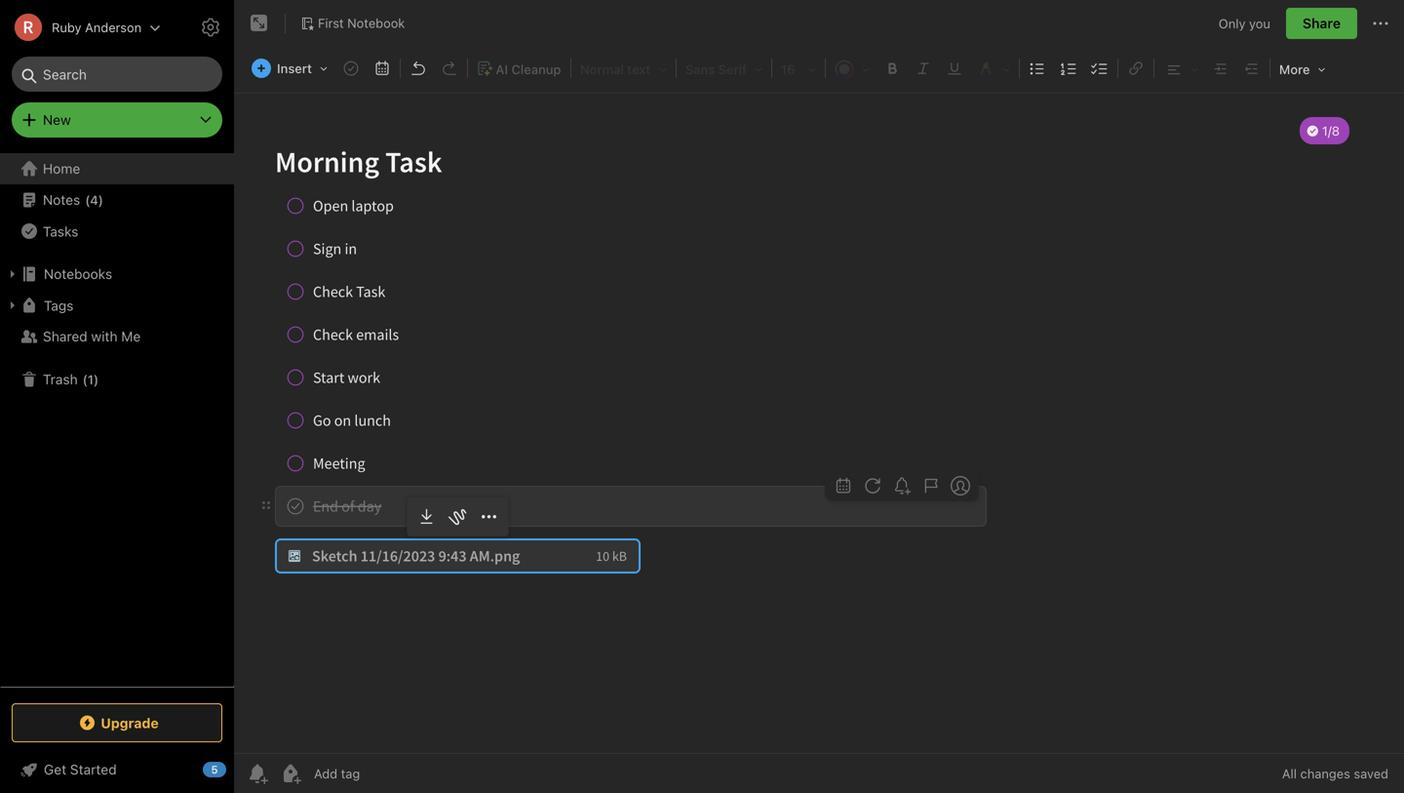 Task type: locate. For each thing, give the bounding box(es) containing it.
Help and Learning task checklist field
[[0, 754, 234, 785]]

only you
[[1219, 16, 1271, 30]]

Add tag field
[[312, 765, 459, 782]]

( for notes
[[85, 192, 90, 207]]

font size image
[[776, 56, 822, 81]]

tasks button
[[0, 216, 233, 247]]

all
[[1283, 766, 1297, 781]]

expand tags image
[[5, 298, 20, 313]]

( inside trash ( 1 )
[[83, 372, 88, 387]]

more
[[1280, 62, 1311, 77]]

notes
[[43, 192, 80, 208]]

1
[[88, 372, 94, 387]]

tree containing home
[[0, 153, 234, 686]]

only
[[1219, 16, 1246, 30]]

started
[[70, 761, 117, 778]]

( right the notes
[[85, 192, 90, 207]]

get started
[[44, 761, 117, 778]]

new
[[43, 112, 71, 128]]

checklist image
[[1087, 55, 1114, 82]]

you
[[1250, 16, 1271, 30]]

(
[[85, 192, 90, 207], [83, 372, 88, 387]]

1 vertical spatial )
[[94, 372, 99, 387]]

Alignment field
[[1157, 55, 1206, 82]]

tags button
[[0, 290, 233, 321]]

)
[[98, 192, 103, 207], [94, 372, 99, 387]]

None search field
[[25, 57, 209, 92]]

trash
[[43, 371, 78, 387]]

0 vertical spatial )
[[98, 192, 103, 207]]

( for trash
[[83, 372, 88, 387]]

( right 'trash'
[[83, 372, 88, 387]]

notes ( 4 )
[[43, 192, 103, 208]]

add a reminder image
[[246, 762, 269, 785]]

alignment image
[[1158, 56, 1205, 81]]

all changes saved
[[1283, 766, 1389, 781]]

) inside notes ( 4 )
[[98, 192, 103, 207]]

bulleted list image
[[1024, 55, 1052, 82]]

font family image
[[680, 56, 769, 81]]

) down home link
[[98, 192, 103, 207]]

( inside notes ( 4 )
[[85, 192, 90, 207]]

click to collapse image
[[227, 757, 241, 780]]

Insert field
[[247, 55, 335, 82]]

shared with me link
[[0, 321, 233, 352]]

) right 'trash'
[[94, 372, 99, 387]]

notebook
[[347, 16, 405, 30]]

) inside trash ( 1 )
[[94, 372, 99, 387]]

note window element
[[234, 0, 1405, 793]]

1 vertical spatial (
[[83, 372, 88, 387]]

tree
[[0, 153, 234, 686]]

undo image
[[405, 55, 432, 82]]

Search text field
[[25, 57, 209, 92]]

anderson
[[85, 20, 142, 35]]

heading level image
[[575, 56, 673, 81]]

notebooks link
[[0, 259, 233, 290]]

insert
[[277, 61, 312, 76]]

0 vertical spatial (
[[85, 192, 90, 207]]

font color image
[[829, 56, 876, 81]]

Font size field
[[775, 55, 823, 82]]

shared with me
[[43, 328, 141, 344]]



Task type: describe. For each thing, give the bounding box(es) containing it.
numbered list image
[[1055, 55, 1083, 82]]

changes
[[1301, 766, 1351, 781]]

settings image
[[199, 16, 222, 39]]

ruby
[[52, 20, 82, 35]]

upgrade
[[101, 715, 159, 731]]

More field
[[1273, 55, 1333, 83]]

get
[[44, 761, 66, 778]]

me
[[121, 328, 141, 344]]

first notebook
[[318, 16, 405, 30]]

saved
[[1355, 766, 1389, 781]]

Highlight field
[[971, 55, 1017, 82]]

calendar event image
[[369, 55, 396, 82]]

trash ( 1 )
[[43, 371, 99, 387]]

Note Editor text field
[[234, 94, 1405, 753]]

) for trash
[[94, 372, 99, 387]]

home
[[43, 160, 80, 177]]

expand note image
[[248, 12, 271, 35]]

new button
[[12, 102, 222, 138]]

with
[[91, 328, 118, 344]]

tags
[[44, 297, 74, 313]]

4
[[90, 192, 98, 207]]

) for notes
[[98, 192, 103, 207]]

tasks
[[43, 223, 78, 239]]

first
[[318, 16, 344, 30]]

first notebook button
[[294, 10, 412, 37]]

add tag image
[[279, 762, 302, 785]]

highlight image
[[972, 56, 1016, 81]]

5
[[211, 763, 218, 776]]

notebooks
[[44, 266, 112, 282]]

share button
[[1287, 8, 1358, 39]]

Account field
[[0, 8, 161, 47]]

upgrade button
[[12, 703, 222, 742]]

shared
[[43, 328, 88, 344]]

expand notebooks image
[[5, 266, 20, 282]]

More actions field
[[1370, 8, 1393, 39]]

Font family field
[[679, 55, 770, 82]]

Heading level field
[[574, 55, 674, 82]]

share
[[1303, 15, 1341, 31]]

Font color field
[[828, 55, 877, 82]]

home link
[[0, 153, 234, 184]]

more actions image
[[1370, 12, 1393, 35]]

ruby anderson
[[52, 20, 142, 35]]



Task type: vqa. For each thing, say whether or not it's contained in the screenshot.
All
yes



